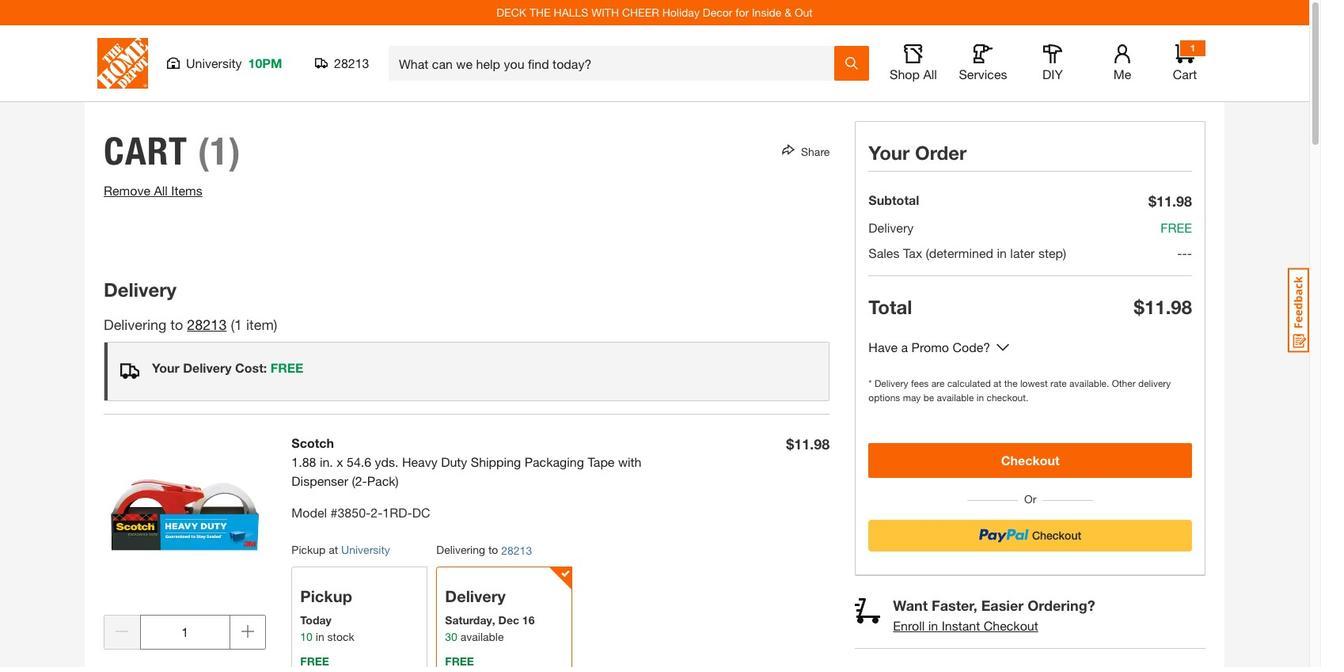 Task type: describe. For each thing, give the bounding box(es) containing it.
shipping
[[471, 455, 521, 470]]

delivery inside alert
[[183, 360, 232, 375]]

delivery inside delivery saturday, dec 16 30 available
[[445, 588, 506, 606]]

me button
[[1098, 44, 1148, 82]]

services
[[960, 67, 1008, 82]]

diy
[[1043, 67, 1064, 82]]

all for shop
[[924, 67, 938, 82]]

faster,
[[932, 597, 978, 615]]

rate
[[1051, 378, 1068, 390]]

28213 for delivering to 28213
[[502, 544, 532, 558]]

halls
[[554, 6, 589, 19]]

duty
[[441, 455, 468, 470]]

step)
[[1039, 246, 1067, 261]]

product image
[[104, 434, 266, 597]]

dispenser
[[292, 474, 349, 489]]

$11.98 for subtotal
[[1149, 192, 1193, 210]]

in inside * delivery fees are calculated at the lowest rate available. other delivery options may be available in checkout.
[[977, 392, 985, 404]]

later
[[1011, 246, 1036, 261]]

delivery up sales
[[869, 220, 914, 235]]

checkout.
[[987, 392, 1029, 404]]

share link
[[795, 145, 830, 158]]

delivery
[[1139, 378, 1172, 390]]

enroll in instant checkout link
[[894, 619, 1039, 634]]

0 horizontal spatial 1
[[235, 316, 242, 333]]

(1)
[[198, 128, 242, 174]]

your for your order
[[869, 142, 910, 164]]

What can we help you find today? search field
[[399, 47, 834, 80]]

calculated
[[948, 378, 991, 390]]

heavy
[[402, 455, 438, 470]]

delivering to 28213
[[437, 543, 532, 558]]

your for your delivery cost: free
[[152, 360, 180, 375]]

(
[[231, 316, 235, 333]]

delivering for delivering to 28213 ( 1 item )
[[104, 316, 167, 333]]

1.88
[[292, 455, 316, 470]]

shop all
[[890, 67, 938, 82]]

cart
[[104, 128, 188, 174]]

item
[[246, 316, 274, 333]]

scotch 1.88 in. x 54.6 yds. heavy duty shipping packaging tape with dispenser (2-pack)
[[292, 436, 642, 489]]

0 vertical spatial 28213 link
[[187, 316, 227, 333]]

(determined
[[926, 246, 994, 261]]

1 vertical spatial university
[[341, 543, 390, 557]]

#
[[331, 505, 338, 520]]

*
[[869, 378, 872, 390]]

at inside * delivery fees are calculated at the lowest rate available. other delivery options may be available in checkout.
[[994, 378, 1002, 390]]

checkout button
[[869, 444, 1193, 478]]

---
[[1178, 246, 1193, 261]]

the
[[530, 6, 551, 19]]

order
[[916, 142, 967, 164]]

be
[[924, 392, 935, 404]]

tape
[[588, 455, 615, 470]]

instant
[[942, 619, 981, 634]]

pack)
[[367, 474, 399, 489]]

3 - from the left
[[1188, 246, 1193, 261]]

packaging
[[525, 455, 584, 470]]

x
[[337, 455, 343, 470]]

or
[[1019, 493, 1043, 506]]

subtotal
[[869, 192, 920, 208]]

out
[[795, 6, 813, 19]]

1 vertical spatial at
[[329, 543, 338, 557]]

items
[[171, 183, 203, 198]]

deck the halls with cheer holiday decor for inside & out
[[497, 6, 813, 19]]

the home depot logo image
[[97, 38, 148, 89]]

may
[[903, 392, 921, 404]]

have a promo code? link
[[869, 338, 991, 358]]

28213 for delivering to 28213 ( 1 item )
[[187, 316, 227, 333]]

deck
[[497, 6, 527, 19]]

in.
[[320, 455, 333, 470]]

checkout inside checkout button
[[1002, 453, 1060, 468]]

28213 inside button
[[334, 55, 369, 70]]

cost:
[[235, 360, 267, 375]]

decor
[[703, 6, 733, 19]]

in inside the pickup today 10 in stock
[[316, 630, 325, 644]]

&
[[785, 6, 792, 19]]

delivery saturday, dec 16 30 available
[[445, 588, 535, 644]]

$11.98 for total
[[1135, 296, 1193, 318]]

2 - from the left
[[1183, 246, 1188, 261]]



Task type: vqa. For each thing, say whether or not it's contained in the screenshot.
All associated with Shop
yes



Task type: locate. For each thing, give the bounding box(es) containing it.
have
[[869, 340, 898, 355]]

to left (
[[171, 316, 183, 333]]

1 vertical spatial free
[[271, 360, 304, 375]]

tax
[[904, 246, 923, 261]]

pickup for pickup today 10 in stock
[[300, 588, 352, 606]]

available inside * delivery fees are calculated at the lowest rate available. other delivery options may be available in checkout.
[[937, 392, 975, 404]]

0 vertical spatial checkout
[[1002, 453, 1060, 468]]

0 vertical spatial all
[[924, 67, 938, 82]]

university button
[[341, 543, 390, 557]]

all for remove
[[154, 183, 168, 198]]

1 horizontal spatial university
[[341, 543, 390, 557]]

1 left item
[[235, 316, 242, 333]]

1 vertical spatial 1
[[235, 316, 242, 333]]

enroll
[[894, 619, 925, 634]]

model
[[292, 505, 327, 520]]

28213
[[334, 55, 369, 70], [187, 316, 227, 333], [502, 544, 532, 558]]

checkout up or
[[1002, 453, 1060, 468]]

all left items
[[154, 183, 168, 198]]

0 horizontal spatial 28213 link
[[187, 316, 227, 333]]

services button
[[958, 44, 1009, 82]]

with
[[592, 6, 619, 19]]

1 vertical spatial 28213 link
[[502, 542, 532, 559]]

to for delivering to 28213
[[489, 543, 499, 557]]

2 vertical spatial $11.98
[[787, 436, 830, 453]]

2-
[[371, 505, 383, 520]]

free up ---
[[1161, 220, 1193, 235]]

scotch
[[292, 436, 334, 451]]

saturday,
[[445, 614, 496, 627]]

)
[[274, 316, 278, 333]]

decrement image
[[116, 626, 129, 638]]

pickup at university
[[292, 543, 390, 557]]

want
[[894, 597, 928, 615]]

diy button
[[1028, 44, 1079, 82]]

checkout
[[1002, 453, 1060, 468], [984, 619, 1039, 634]]

1 vertical spatial your
[[152, 360, 180, 375]]

at left university button
[[329, 543, 338, 557]]

0 vertical spatial pickup
[[292, 543, 326, 557]]

your delivery cost: free
[[152, 360, 304, 375]]

the
[[1005, 378, 1018, 390]]

0 vertical spatial $11.98
[[1149, 192, 1193, 210]]

sales tax (determined in later step)
[[869, 246, 1067, 261]]

54.6
[[347, 455, 372, 470]]

in right enroll
[[929, 619, 939, 634]]

0 horizontal spatial university
[[186, 55, 242, 70]]

in down calculated
[[977, 392, 985, 404]]

pickup up today
[[300, 588, 352, 606]]

cart (1)
[[104, 128, 242, 174]]

checkout down easier
[[984, 619, 1039, 634]]

1 horizontal spatial to
[[489, 543, 499, 557]]

yds.
[[375, 455, 399, 470]]

1 vertical spatial to
[[489, 543, 499, 557]]

university left 10pm
[[186, 55, 242, 70]]

free inside alert
[[271, 360, 304, 375]]

None text field
[[140, 616, 230, 651]]

available.
[[1070, 378, 1110, 390]]

share
[[802, 145, 830, 158]]

1 horizontal spatial free
[[1161, 220, 1193, 235]]

0 horizontal spatial all
[[154, 183, 168, 198]]

1 horizontal spatial all
[[924, 67, 938, 82]]

pickup down model
[[292, 543, 326, 557]]

0 horizontal spatial 28213
[[187, 316, 227, 333]]

delivering
[[104, 316, 167, 333], [437, 543, 486, 557]]

0 horizontal spatial free
[[271, 360, 304, 375]]

increment image
[[242, 626, 254, 638]]

shop
[[890, 67, 920, 82]]

0 horizontal spatial to
[[171, 316, 183, 333]]

10pm
[[248, 55, 282, 70]]

with
[[619, 455, 642, 470]]

dec 16
[[499, 614, 535, 627]]

in left later
[[998, 246, 1007, 261]]

delivery left cost:
[[183, 360, 232, 375]]

your up subtotal
[[869, 142, 910, 164]]

a
[[902, 340, 909, 355]]

cheer
[[622, 6, 660, 19]]

0 vertical spatial your
[[869, 142, 910, 164]]

1 vertical spatial 28213
[[187, 316, 227, 333]]

sales
[[869, 246, 900, 261]]

1 - from the left
[[1178, 246, 1183, 261]]

cart
[[1174, 67, 1198, 82]]

0 horizontal spatial available
[[461, 630, 504, 644]]

to inside delivering to 28213
[[489, 543, 499, 557]]

pickup inside the pickup today 10 in stock
[[300, 588, 352, 606]]

0 vertical spatial delivering
[[104, 316, 167, 333]]

delivery up options
[[875, 378, 909, 390]]

total
[[869, 296, 913, 318]]

1 horizontal spatial 28213 link
[[502, 542, 532, 559]]

promo
[[912, 340, 950, 355]]

1 horizontal spatial delivering
[[437, 543, 486, 557]]

0 vertical spatial at
[[994, 378, 1002, 390]]

in right 10
[[316, 630, 325, 644]]

pickup
[[292, 543, 326, 557], [300, 588, 352, 606]]

delivery up saturday,
[[445, 588, 506, 606]]

your order
[[869, 142, 967, 164]]

at left the
[[994, 378, 1002, 390]]

other
[[1113, 378, 1136, 390]]

28213 link
[[187, 316, 227, 333], [502, 542, 532, 559]]

0 vertical spatial free
[[1161, 220, 1193, 235]]

model # 3850-2-1rd-dc
[[292, 505, 431, 520]]

1 vertical spatial available
[[461, 630, 504, 644]]

28213 button
[[315, 55, 370, 71]]

1rd-
[[383, 505, 412, 520]]

delivery inside * delivery fees are calculated at the lowest rate available. other delivery options may be available in checkout.
[[875, 378, 909, 390]]

0 horizontal spatial your
[[152, 360, 180, 375]]

your
[[869, 142, 910, 164], [152, 360, 180, 375]]

to for delivering to 28213 ( 1 item )
[[171, 316, 183, 333]]

1 vertical spatial delivering
[[437, 543, 486, 557]]

feedback link image
[[1289, 268, 1310, 353]]

to up delivery saturday, dec 16 30 available
[[489, 543, 499, 557]]

checkout inside want faster, easier ordering? enroll in instant checkout
[[984, 619, 1039, 634]]

10
[[300, 630, 313, 644]]

stock
[[328, 630, 355, 644]]

0 horizontal spatial delivering
[[104, 316, 167, 333]]

lowest
[[1021, 378, 1049, 390]]

delivering for delivering to 28213
[[437, 543, 486, 557]]

* delivery fees are calculated at the lowest rate available. other delivery options may be available in checkout.
[[869, 378, 1172, 404]]

1 vertical spatial all
[[154, 183, 168, 198]]

code?
[[953, 340, 991, 355]]

in inside want faster, easier ordering? enroll in instant checkout
[[929, 619, 939, 634]]

your down delivering to 28213 ( 1 item ) in the left of the page
[[152, 360, 180, 375]]

1 horizontal spatial your
[[869, 142, 910, 164]]

free right cost:
[[271, 360, 304, 375]]

available inside delivery saturday, dec 16 30 available
[[461, 630, 504, 644]]

1 horizontal spatial 1
[[1191, 42, 1196, 54]]

0 vertical spatial 1
[[1191, 42, 1196, 54]]

deck the halls with cheer holiday decor for inside & out link
[[497, 6, 813, 19]]

remove
[[104, 183, 150, 198]]

available down saturday,
[[461, 630, 504, 644]]

1 horizontal spatial at
[[994, 378, 1002, 390]]

ordering?
[[1028, 597, 1096, 615]]

delivery up delivering to 28213 ( 1 item ) in the left of the page
[[104, 279, 177, 301]]

1 up cart
[[1191, 42, 1196, 54]]

2 horizontal spatial 28213
[[502, 544, 532, 558]]

0 horizontal spatial at
[[329, 543, 338, 557]]

options
[[869, 392, 901, 404]]

holiday
[[663, 6, 700, 19]]

in
[[998, 246, 1007, 261], [977, 392, 985, 404], [929, 619, 939, 634], [316, 630, 325, 644]]

today
[[300, 614, 332, 627]]

inside
[[752, 6, 782, 19]]

all inside "button"
[[924, 67, 938, 82]]

(2-
[[352, 474, 367, 489]]

your inside alert
[[152, 360, 180, 375]]

available
[[937, 392, 975, 404], [461, 630, 504, 644]]

pickup for pickup at university
[[292, 543, 326, 557]]

have a promo code?
[[869, 340, 991, 355]]

0 vertical spatial university
[[186, 55, 242, 70]]

1 vertical spatial checkout
[[984, 619, 1039, 634]]

1
[[1191, 42, 1196, 54], [235, 316, 242, 333]]

at
[[994, 378, 1002, 390], [329, 543, 338, 557]]

university down 'model # 3850-2-1rd-dc'
[[341, 543, 390, 557]]

2 vertical spatial 28213
[[502, 544, 532, 558]]

dc
[[412, 505, 431, 520]]

easier
[[982, 597, 1024, 615]]

fees
[[912, 378, 929, 390]]

28213 link left (
[[187, 316, 227, 333]]

for
[[736, 6, 749, 19]]

0 vertical spatial 28213
[[334, 55, 369, 70]]

28213 link up dec 16
[[502, 542, 532, 559]]

1 vertical spatial $11.98
[[1135, 296, 1193, 318]]

3850-
[[338, 505, 371, 520]]

delivering inside delivering to 28213
[[437, 543, 486, 557]]

are
[[932, 378, 945, 390]]

1 inside cart 1
[[1191, 42, 1196, 54]]

available down calculated
[[937, 392, 975, 404]]

0 vertical spatial available
[[937, 392, 975, 404]]

me
[[1114, 67, 1132, 82]]

remove all items link
[[104, 183, 203, 198]]

0 vertical spatial to
[[171, 316, 183, 333]]

all right shop
[[924, 67, 938, 82]]

alert
[[104, 342, 830, 402]]

want faster, easier ordering? enroll in instant checkout
[[894, 597, 1096, 634]]

28213 inside delivering to 28213
[[502, 544, 532, 558]]

university 10pm
[[186, 55, 282, 70]]

1 horizontal spatial 28213
[[334, 55, 369, 70]]

alert containing your delivery cost:
[[104, 342, 830, 402]]

1 vertical spatial pickup
[[300, 588, 352, 606]]

cart 1
[[1174, 42, 1198, 82]]

1 horizontal spatial available
[[937, 392, 975, 404]]

30
[[445, 630, 458, 644]]

to
[[171, 316, 183, 333], [489, 543, 499, 557]]



